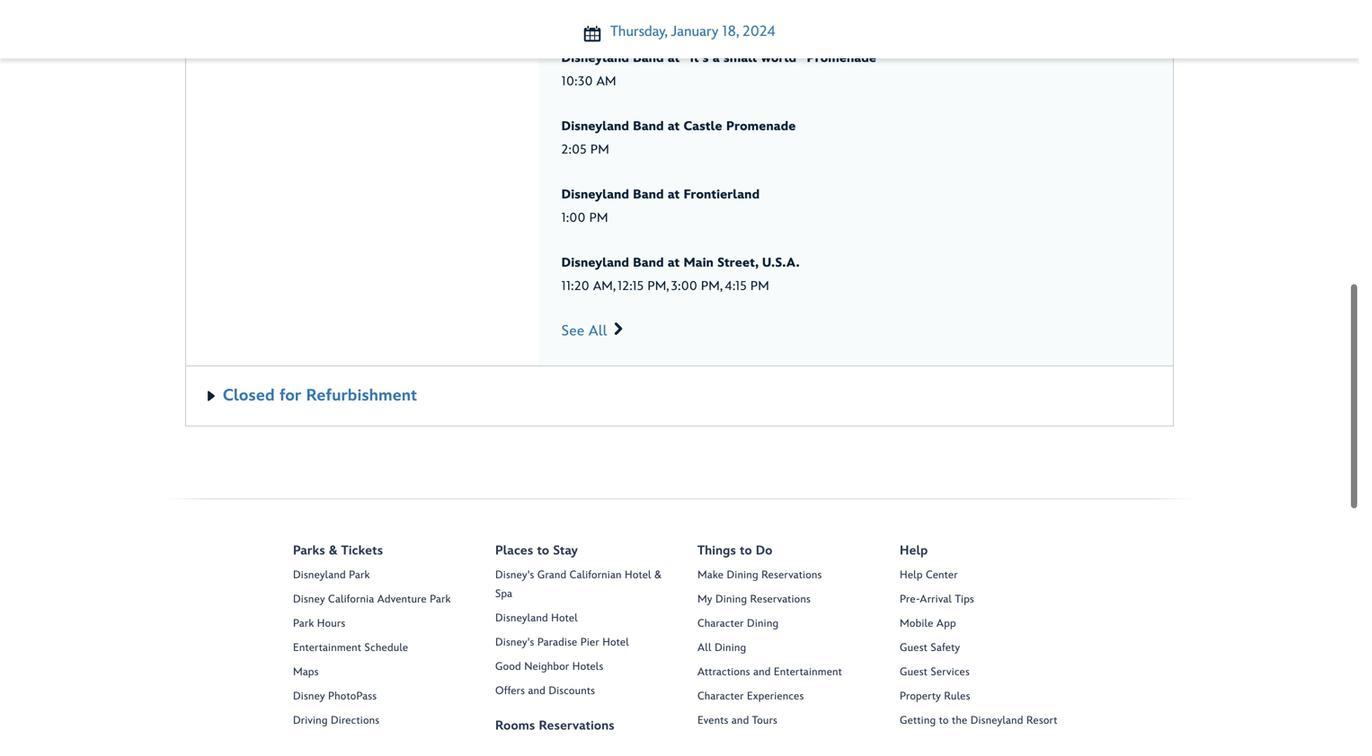 Task type: locate. For each thing, give the bounding box(es) containing it.
help up help center
[[900, 544, 928, 559]]

0 vertical spatial hotel
[[625, 569, 652, 582]]

disney california adventure park link
[[293, 591, 468, 609]]

reservations for my dining reservations
[[750, 593, 811, 606]]

pre-
[[900, 593, 920, 606]]

0 vertical spatial character
[[698, 618, 744, 631]]

disneyland down property rules link
[[971, 715, 1023, 728]]

1 horizontal spatial all
[[698, 642, 712, 655]]

at inside disneyland band at main street, u.s.a. 11:20 am 12:15 pm 3:00 pm 4:15 pm
[[668, 256, 680, 271]]

good
[[495, 661, 521, 674]]

band inside disneyland band at main street, u.s.a. 11:20 am 12:15 pm 3:00 pm 4:15 pm
[[633, 256, 664, 271]]

12:15
[[618, 279, 644, 294]]

1 at from the top
[[668, 51, 680, 66]]

entertainment up january
[[658, 3, 766, 22]]

park
[[349, 569, 370, 582], [430, 593, 451, 606], [293, 618, 314, 631]]

1 character from the top
[[698, 618, 744, 631]]

californian
[[570, 569, 622, 582]]

1 help from the top
[[900, 544, 928, 559]]

band up 12:15
[[633, 256, 664, 271]]

1 vertical spatial reservations
[[750, 593, 811, 606]]

reservations down offers and discounts link
[[539, 719, 615, 734]]

2 horizontal spatial to
[[939, 715, 949, 728]]

app
[[937, 618, 956, 631]]

band left castle
[[633, 119, 664, 134]]

0 vertical spatial reservations
[[761, 569, 822, 582]]

entertainment down hours
[[293, 642, 361, 655]]

hours
[[317, 618, 345, 631]]

rooms
[[495, 719, 535, 734]]

property rules link
[[900, 688, 1075, 707]]

to left the
[[939, 715, 949, 728]]

mobile
[[900, 618, 934, 631]]

disneyland down the parks
[[293, 569, 346, 582]]

to for the
[[939, 715, 949, 728]]

guest for guest safety
[[900, 642, 928, 655]]

offers and discounts link
[[495, 682, 671, 701]]

and left the tours
[[732, 715, 749, 728]]

reservations
[[761, 569, 822, 582], [750, 593, 811, 606], [539, 719, 615, 734]]

disneyland down the calendar icon
[[562, 51, 629, 66]]

all up attractions
[[698, 642, 712, 655]]

disney's paradise pier hotel link
[[495, 634, 671, 653]]

dining down things to do
[[727, 569, 758, 582]]

at left frontierland
[[668, 187, 680, 202]]

2 vertical spatial and
[[732, 715, 749, 728]]

band
[[633, 51, 664, 66], [633, 119, 664, 134], [633, 187, 664, 202], [633, 256, 664, 271]]

band for 1:00 pm
[[633, 187, 664, 202]]

places to stay element
[[495, 566, 698, 701]]

disneyland band at frontierland 1:00 pm
[[562, 187, 760, 226]]

2 vertical spatial hotel
[[602, 636, 629, 649]]

pm right 4:15 on the top right of page
[[751, 279, 770, 294]]

1 vertical spatial disney
[[293, 690, 325, 703]]

band down disneyland band at castle promenade 2:05 pm
[[633, 187, 664, 202]]

driving
[[293, 715, 328, 728]]

hotel right the pier
[[602, 636, 629, 649]]

11:20
[[562, 279, 590, 294]]

1 vertical spatial promenade
[[726, 119, 796, 134]]

2 disney's from the top
[[495, 636, 534, 649]]

band for 10:30 am
[[633, 51, 664, 66]]

disney up driving
[[293, 690, 325, 703]]

hotel up disney's paradise pier hotel
[[551, 612, 578, 625]]

0 vertical spatial help
[[900, 544, 928, 559]]

dining up attractions
[[715, 642, 746, 655]]

2 guest from the top
[[900, 666, 928, 679]]

and inside places to stay element
[[528, 685, 546, 698]]

1 vertical spatial guest
[[900, 666, 928, 679]]

2024
[[743, 23, 776, 40]]

dining for my
[[716, 593, 747, 606]]

1 disney from the top
[[293, 593, 325, 606]]

disney photopass link
[[293, 688, 468, 707]]

events
[[698, 715, 729, 728]]

entertainment inside entertainment schedule link
[[293, 642, 361, 655]]

help center
[[900, 569, 958, 582]]

mobile app
[[900, 618, 956, 631]]

atmosphere entertainment
[[562, 3, 766, 22]]

0 vertical spatial park
[[349, 569, 370, 582]]

at for frontierland
[[668, 187, 680, 202]]

2 vertical spatial park
[[293, 618, 314, 631]]

character for character experiences
[[698, 690, 744, 703]]

closed for refurbishment button
[[204, 385, 1155, 408]]

"it's
[[684, 51, 709, 66]]

pm right 1:00
[[589, 211, 608, 226]]

0 vertical spatial promenade
[[807, 51, 877, 66]]

0 vertical spatial guest
[[900, 642, 928, 655]]

2 band from the top
[[633, 119, 664, 134]]

character up 'all dining'
[[698, 618, 744, 631]]

character
[[698, 618, 744, 631], [698, 690, 744, 703]]

make dining reservations
[[698, 569, 822, 582]]

2 vertical spatial entertainment
[[774, 666, 842, 679]]

january
[[671, 23, 718, 40]]

1:00
[[562, 211, 586, 226]]

1 vertical spatial all
[[698, 642, 712, 655]]

disneyland down the spa
[[495, 612, 548, 625]]

places to stay
[[495, 544, 578, 559]]

reservations up the my dining reservations link
[[761, 569, 822, 582]]

guest for guest services
[[900, 666, 928, 679]]

small
[[724, 51, 757, 66]]

disneyland inside disneyland band at frontierland 1:00 pm
[[562, 187, 629, 202]]

and
[[753, 666, 771, 679], [528, 685, 546, 698], [732, 715, 749, 728]]

disneyland hotel link
[[495, 609, 671, 628]]

guest down mobile
[[900, 642, 928, 655]]

guest up property
[[900, 666, 928, 679]]

disneyland band at castle promenade 2:05 pm
[[562, 119, 796, 157]]

1 horizontal spatial &
[[655, 569, 662, 582]]

at left castle
[[668, 119, 680, 134]]

4 at from the top
[[668, 256, 680, 271]]

at inside disneyland band at castle promenade 2:05 pm
[[668, 119, 680, 134]]

0 vertical spatial and
[[753, 666, 771, 679]]

1 band from the top
[[633, 51, 664, 66]]

entertainment schedule
[[293, 642, 408, 655]]

0 horizontal spatial promenade
[[726, 119, 796, 134]]

all right see
[[589, 323, 607, 340]]

disneyland inside disneyland hotel link
[[495, 612, 548, 625]]

my dining reservations link
[[698, 591, 873, 609]]

0 vertical spatial disney
[[293, 593, 325, 606]]

disneyland inside disneyland band at "it's a small world" promenade 10:30 am
[[562, 51, 629, 66]]

disneyland band at "it's a small world" promenade 10:30 am
[[562, 51, 877, 89]]

0 vertical spatial &
[[329, 544, 337, 559]]

0 vertical spatial all
[[589, 323, 607, 340]]

character for character dining
[[698, 618, 744, 631]]

2 horizontal spatial entertainment
[[774, 666, 842, 679]]

disneyland
[[562, 51, 629, 66], [562, 119, 629, 134], [562, 187, 629, 202], [562, 256, 629, 271], [293, 569, 346, 582], [495, 612, 548, 625], [971, 715, 1023, 728]]

promenade right world"
[[807, 51, 877, 66]]

good neighbor hotels
[[495, 661, 604, 674]]

help inside help center link
[[900, 569, 923, 582]]

1 vertical spatial am
[[593, 279, 613, 294]]

pm
[[590, 142, 609, 157], [589, 211, 608, 226], [648, 279, 666, 294], [701, 279, 720, 294], [751, 279, 770, 294]]

disneyland for disneyland band at frontierland 1:00 pm
[[562, 187, 629, 202]]

band inside disneyland band at frontierland 1:00 pm
[[633, 187, 664, 202]]

property
[[900, 690, 941, 703]]

1 horizontal spatial promenade
[[807, 51, 877, 66]]

at inside disneyland band at "it's a small world" promenade 10:30 am
[[668, 51, 680, 66]]

1 vertical spatial disney's
[[495, 636, 534, 649]]

disney's inside disney's grand californian hotel & spa
[[495, 569, 534, 582]]

center
[[926, 569, 958, 582]]

& right the parks
[[329, 544, 337, 559]]

1 horizontal spatial park
[[349, 569, 370, 582]]

am inside disneyland band at "it's a small world" promenade 10:30 am
[[597, 74, 616, 89]]

maps
[[293, 666, 319, 679]]

to left do
[[740, 544, 752, 559]]

entertainment inside attractions and entertainment link
[[774, 666, 842, 679]]

0 horizontal spatial park
[[293, 618, 314, 631]]

promenade inside disneyland band at "it's a small world" promenade 10:30 am
[[807, 51, 877, 66]]

help
[[900, 544, 928, 559], [900, 569, 923, 582]]

tours
[[752, 715, 778, 728]]

0 horizontal spatial all
[[589, 323, 607, 340]]

hotel for californian
[[625, 569, 652, 582]]

help element
[[900, 566, 1102, 740]]

& inside disney's grand californian hotel & spa
[[655, 569, 662, 582]]

hotel right californian
[[625, 569, 652, 582]]

all dining
[[698, 642, 746, 655]]

reservations down make dining reservations link
[[750, 593, 811, 606]]

disney's paradise pier hotel
[[495, 636, 629, 649]]

band down thursday,
[[633, 51, 664, 66]]

dining for all
[[715, 642, 746, 655]]

character down attractions
[[698, 690, 744, 703]]

for
[[280, 387, 301, 406]]

& left the make
[[655, 569, 662, 582]]

and down "neighbor"
[[528, 685, 546, 698]]

1 disney's from the top
[[495, 569, 534, 582]]

pm right the 2:05
[[590, 142, 609, 157]]

0 horizontal spatial entertainment
[[293, 642, 361, 655]]

hotels
[[572, 661, 604, 674]]

disneyland inside disneyland park link
[[293, 569, 346, 582]]

park hours link
[[293, 615, 468, 634]]

0 vertical spatial disney's
[[495, 569, 534, 582]]

at left main in the top of the page
[[668, 256, 680, 271]]

park down tickets
[[349, 569, 370, 582]]

disneyland for disneyland band at castle promenade 2:05 pm
[[562, 119, 629, 134]]

disneyland inside disneyland band at castle promenade 2:05 pm
[[562, 119, 629, 134]]

all inside things to do element
[[698, 642, 712, 655]]

at for castle
[[668, 119, 680, 134]]

2 horizontal spatial park
[[430, 593, 451, 606]]

disney's up good
[[495, 636, 534, 649]]

2 help from the top
[[900, 569, 923, 582]]

entertainment down all dining link
[[774, 666, 842, 679]]

hotel inside disney's grand californian hotel & spa
[[625, 569, 652, 582]]

parks
[[293, 544, 325, 559]]

events and tours
[[698, 715, 778, 728]]

guest inside guest services link
[[900, 666, 928, 679]]

attractions and entertainment
[[698, 666, 842, 679]]

3 band from the top
[[633, 187, 664, 202]]

all
[[589, 323, 607, 340], [698, 642, 712, 655]]

dining up character dining
[[716, 593, 747, 606]]

see all
[[562, 323, 607, 340]]

band inside disneyland band at castle promenade 2:05 pm
[[633, 119, 664, 134]]

am
[[597, 74, 616, 89], [593, 279, 613, 294]]

to left stay
[[537, 544, 549, 559]]

band inside disneyland band at "it's a small world" promenade 10:30 am
[[633, 51, 664, 66]]

parks & tickets element
[[293, 566, 495, 740]]

4 band from the top
[[633, 256, 664, 271]]

1 vertical spatial help
[[900, 569, 923, 582]]

places
[[495, 544, 533, 559]]

disney up park hours
[[293, 593, 325, 606]]

all dining link
[[698, 639, 873, 658]]

am right 11:20 on the top
[[593, 279, 613, 294]]

disneyland up 1:00
[[562, 187, 629, 202]]

2 horizontal spatial and
[[753, 666, 771, 679]]

promenade right castle
[[726, 119, 796, 134]]

1 guest from the top
[[900, 642, 928, 655]]

1 horizontal spatial to
[[740, 544, 752, 559]]

2 character from the top
[[698, 690, 744, 703]]

and up character experiences
[[753, 666, 771, 679]]

entertainment
[[658, 3, 766, 22], [293, 642, 361, 655], [774, 666, 842, 679]]

1 vertical spatial &
[[655, 569, 662, 582]]

0 horizontal spatial &
[[329, 544, 337, 559]]

hotel
[[625, 569, 652, 582], [551, 612, 578, 625], [602, 636, 629, 649]]

guest inside "guest safety" link
[[900, 642, 928, 655]]

3 at from the top
[[668, 187, 680, 202]]

0 horizontal spatial and
[[528, 685, 546, 698]]

disneyland inside disneyland band at main street, u.s.a. 11:20 am 12:15 pm 3:00 pm 4:15 pm
[[562, 256, 629, 271]]

2 at from the top
[[668, 119, 680, 134]]

disneyland up the 2:05
[[562, 119, 629, 134]]

1 vertical spatial and
[[528, 685, 546, 698]]

disney's up the spa
[[495, 569, 534, 582]]

to inside help 'element'
[[939, 715, 949, 728]]

park right adventure on the bottom
[[430, 593, 451, 606]]

at inside disneyland band at frontierland 1:00 pm
[[668, 187, 680, 202]]

disney's for disney's paradise pier hotel
[[495, 636, 534, 649]]

a
[[713, 51, 720, 66]]

castle
[[684, 119, 723, 134]]

at left "it's
[[668, 51, 680, 66]]

1 vertical spatial entertainment
[[293, 642, 361, 655]]

disney for disney california adventure park
[[293, 593, 325, 606]]

0 vertical spatial am
[[597, 74, 616, 89]]

dining down 'my dining reservations'
[[747, 618, 779, 631]]

help for help center
[[900, 569, 923, 582]]

0 horizontal spatial to
[[537, 544, 549, 559]]

all inside button
[[589, 323, 607, 340]]

guest safety link
[[900, 639, 1075, 658]]

1 vertical spatial character
[[698, 690, 744, 703]]

attractions and entertainment link
[[698, 663, 873, 682]]

0 vertical spatial entertainment
[[658, 3, 766, 22]]

things to do element
[[698, 566, 900, 740]]

promenade inside disneyland band at castle promenade 2:05 pm
[[726, 119, 796, 134]]

park left hours
[[293, 618, 314, 631]]

1 vertical spatial hotel
[[551, 612, 578, 625]]

disneyland up 11:20 on the top
[[562, 256, 629, 271]]

am right 10:30
[[597, 74, 616, 89]]

getting to the disneyland resort
[[900, 715, 1058, 728]]

help up pre-
[[900, 569, 923, 582]]

2 disney from the top
[[293, 690, 325, 703]]

paradise
[[537, 636, 577, 649]]



Task type: vqa. For each thing, say whether or not it's contained in the screenshot.


Task type: describe. For each thing, give the bounding box(es) containing it.
refurbishment
[[306, 387, 417, 406]]

property rules
[[900, 690, 970, 703]]

spa
[[495, 588, 513, 601]]

the
[[952, 715, 968, 728]]

disneyland inside getting to the disneyland resort link
[[971, 715, 1023, 728]]

disneyland for disneyland hotel
[[495, 612, 548, 625]]

u.s.a.
[[762, 256, 800, 271]]

safety
[[931, 642, 960, 655]]

neighbor
[[524, 661, 569, 674]]

disney photopass
[[293, 690, 377, 703]]

make dining reservations link
[[698, 566, 873, 585]]

pm left 4:15 on the top right of page
[[701, 279, 720, 294]]

1 vertical spatial park
[[430, 593, 451, 606]]

1 horizontal spatial entertainment
[[658, 3, 766, 22]]

my dining reservations
[[698, 593, 811, 606]]

3:00
[[671, 279, 698, 294]]

disneyland for disneyland band at "it's a small world" promenade 10:30 am
[[562, 51, 629, 66]]

arrival
[[920, 593, 952, 606]]

entertainment schedule link
[[293, 639, 468, 658]]

mobile app link
[[900, 615, 1075, 634]]

disneyland for disneyland park
[[293, 569, 346, 582]]

1 horizontal spatial and
[[732, 715, 749, 728]]

calendar image
[[583, 25, 601, 43]]

services
[[931, 666, 970, 679]]

good neighbor hotels link
[[495, 658, 671, 677]]

band for 2:05 pm
[[633, 119, 664, 134]]

character experiences link
[[698, 688, 873, 707]]

photopass
[[328, 690, 377, 703]]

closed for refurbishment
[[223, 387, 417, 406]]

disneyland hotel
[[495, 612, 578, 625]]

adventure
[[377, 593, 427, 606]]

closed
[[223, 387, 275, 406]]

pre-arrival tips link
[[900, 591, 1075, 609]]

disney for disney photopass
[[293, 690, 325, 703]]

resort
[[1026, 715, 1058, 728]]

see all button
[[562, 320, 625, 343]]

see
[[562, 323, 585, 340]]

at for "it's
[[668, 51, 680, 66]]

disney's for disney's grand californian hotel & spa
[[495, 569, 534, 582]]

reservations for make dining reservations
[[761, 569, 822, 582]]

do
[[756, 544, 773, 559]]

rules
[[944, 690, 970, 703]]

main
[[684, 256, 714, 271]]

make
[[698, 569, 724, 582]]

events and tours link
[[698, 712, 873, 731]]

pre-arrival tips
[[900, 593, 974, 606]]

park inside 'link'
[[293, 618, 314, 631]]

disneyland park
[[293, 569, 370, 582]]

character dining link
[[698, 615, 873, 634]]

discounts
[[549, 685, 595, 698]]

to for stay
[[537, 544, 549, 559]]

schedule
[[365, 642, 408, 655]]

offers
[[495, 685, 525, 698]]

thursday,
[[610, 23, 667, 40]]

street,
[[717, 256, 758, 271]]

offers and discounts
[[495, 685, 595, 698]]

and for stay
[[528, 685, 546, 698]]

disneyland band at main street, u.s.a. 11:20 am 12:15 pm 3:00 pm 4:15 pm
[[562, 256, 800, 294]]

disney's grand californian hotel & spa
[[495, 569, 662, 601]]

character experiences
[[698, 690, 804, 703]]

dining for character
[[747, 618, 779, 631]]

guest services link
[[900, 663, 1075, 682]]

rooms reservations
[[495, 719, 615, 734]]

hotel for pier
[[602, 636, 629, 649]]

am inside disneyland band at main street, u.s.a. 11:20 am 12:15 pm 3:00 pm 4:15 pm
[[593, 279, 613, 294]]

getting to the disneyland resort link
[[900, 712, 1075, 731]]

to for do
[[740, 544, 752, 559]]

stay
[[553, 544, 578, 559]]

things
[[698, 544, 736, 559]]

pm inside disneyland band at castle promenade 2:05 pm
[[590, 142, 609, 157]]

directions
[[331, 715, 380, 728]]

parks & tickets
[[293, 544, 383, 559]]

10:30
[[562, 74, 593, 89]]

2 vertical spatial reservations
[[539, 719, 615, 734]]

guest services
[[900, 666, 970, 679]]

my
[[698, 593, 712, 606]]

pm right 12:15
[[648, 279, 666, 294]]

and for do
[[753, 666, 771, 679]]

california
[[328, 593, 374, 606]]

help center link
[[900, 566, 1075, 585]]

disney california adventure park
[[293, 593, 451, 606]]

things to do
[[698, 544, 773, 559]]

world"
[[761, 51, 803, 66]]

driving directions
[[293, 715, 380, 728]]

pm inside disneyland band at frontierland 1:00 pm
[[589, 211, 608, 226]]

dining for make
[[727, 569, 758, 582]]

at for main
[[668, 256, 680, 271]]

getting
[[900, 715, 936, 728]]

disney's grand californian hotel & spa link
[[495, 566, 671, 604]]

help for help
[[900, 544, 928, 559]]

character dining
[[698, 618, 779, 631]]

attractions
[[698, 666, 750, 679]]

guest safety
[[900, 642, 960, 655]]

18,
[[722, 23, 739, 40]]

frontierland
[[684, 187, 760, 202]]

thursday, january 18, 2024 button
[[583, 20, 776, 43]]

tips
[[955, 593, 974, 606]]

disneyland for disneyland band at main street, u.s.a. 11:20 am 12:15 pm 3:00 pm 4:15 pm
[[562, 256, 629, 271]]



